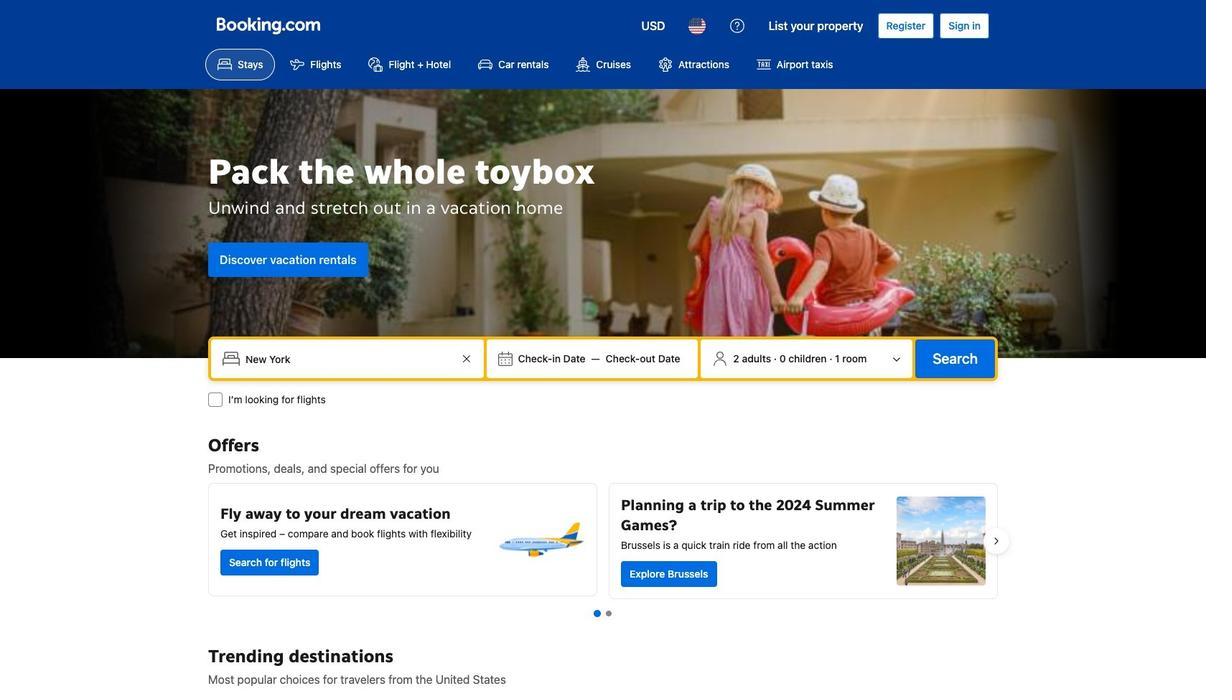 Task type: locate. For each thing, give the bounding box(es) containing it.
fly away to your dream vacation image
[[496, 496, 585, 585]]

progress bar
[[594, 610, 612, 618]]

region
[[197, 478, 1010, 605]]

explore brussels image
[[897, 497, 986, 586]]

Where are you going? field
[[240, 346, 458, 372]]

main content
[[197, 434, 1010, 692]]



Task type: describe. For each thing, give the bounding box(es) containing it.
booking.com image
[[217, 17, 320, 34]]



Task type: vqa. For each thing, say whether or not it's contained in the screenshot.
first Thu from the right
no



